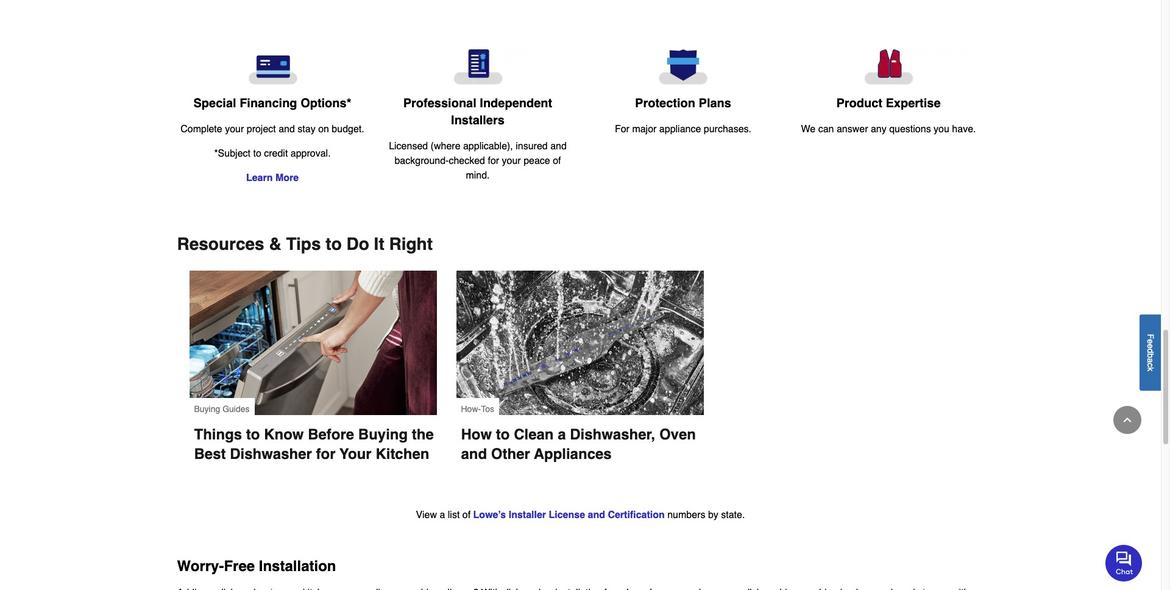 Task type: locate. For each thing, give the bounding box(es) containing it.
0 vertical spatial of
[[553, 155, 561, 166]]

worry-
[[177, 558, 224, 575]]

1 vertical spatial of
[[463, 509, 471, 520]]

a inside how to clean a dishwasher, oven and other appliances
[[558, 426, 566, 443]]

0 horizontal spatial for
[[316, 445, 336, 462]]

a up the 'appliances'
[[558, 426, 566, 443]]

your down insured
[[502, 155, 521, 166]]

to inside things to know before buying the best dishwasher for your kitchen
[[246, 426, 260, 443]]

0 horizontal spatial your
[[225, 124, 244, 135]]

best
[[194, 445, 226, 462]]

expertise
[[886, 96, 941, 110]]

approval.
[[291, 148, 331, 159]]

a woman setting the controls on a top-control stainless steel dishwasher. image
[[189, 270, 437, 415]]

1 vertical spatial buying
[[358, 426, 408, 443]]

buying up things
[[194, 404, 220, 414]]

a left list
[[440, 509, 445, 520]]

f e e d b a c k
[[1146, 334, 1156, 371]]

and left stay
[[279, 124, 295, 135]]

0 horizontal spatial buying
[[194, 404, 220, 414]]

0 vertical spatial a
[[1146, 358, 1156, 363]]

how-
[[461, 404, 481, 414]]

how-tos
[[461, 404, 494, 414]]

resources
[[177, 234, 264, 253]]

buying
[[194, 404, 220, 414], [358, 426, 408, 443]]

your up the *subject
[[225, 124, 244, 135]]

project
[[247, 124, 276, 135]]

clean
[[514, 426, 554, 443]]

0 vertical spatial for
[[488, 155, 499, 166]]

*subject
[[214, 148, 251, 159]]

1 horizontal spatial a
[[558, 426, 566, 443]]

complete
[[181, 124, 222, 135]]

any
[[871, 123, 887, 134]]

and
[[279, 124, 295, 135], [551, 141, 567, 151], [461, 445, 487, 462], [588, 509, 605, 520]]

e up d
[[1146, 339, 1156, 344]]

1 vertical spatial a
[[558, 426, 566, 443]]

to up other
[[496, 426, 510, 443]]

0 horizontal spatial a
[[440, 509, 445, 520]]

to for *subject
[[253, 148, 261, 159]]

e
[[1146, 339, 1156, 344], [1146, 344, 1156, 348]]

free
[[224, 558, 255, 575]]

0 vertical spatial your
[[225, 124, 244, 135]]

to up dishwasher
[[246, 426, 260, 443]]

buying inside things to know before buying the best dishwasher for your kitchen
[[358, 426, 408, 443]]

1 horizontal spatial of
[[553, 155, 561, 166]]

dishwasher spray arms throwing jets of water up in the stainless steel interior of a dishwasher. image
[[456, 270, 704, 415]]

budget.
[[332, 124, 364, 135]]

of
[[553, 155, 561, 166], [463, 509, 471, 520]]

(where
[[431, 141, 461, 151]]

more
[[275, 172, 299, 183]]

other
[[491, 445, 530, 462]]

chat invite button image
[[1106, 544, 1143, 581]]

buying up kitchen
[[358, 426, 408, 443]]

list
[[448, 509, 460, 520]]

do
[[347, 234, 369, 253]]

a
[[1146, 358, 1156, 363], [558, 426, 566, 443], [440, 509, 445, 520]]

installer
[[509, 509, 546, 520]]

a up k
[[1146, 358, 1156, 363]]

view a list of lowe's installer license and certification numbers by state.
[[416, 509, 745, 520]]

and inside licensed (where applicable), insured and background-checked for your peace of mind.
[[551, 141, 567, 151]]

mind.
[[466, 170, 490, 181]]

a blue badge icon. image
[[590, 50, 776, 85]]

1 horizontal spatial your
[[502, 155, 521, 166]]

how
[[461, 426, 492, 443]]

for major appliance purchases.
[[615, 123, 752, 134]]

of right peace
[[553, 155, 561, 166]]

your inside licensed (where applicable), insured and background-checked for your peace of mind.
[[502, 155, 521, 166]]

1 vertical spatial for
[[316, 445, 336, 462]]

to inside how to clean a dishwasher, oven and other appliances
[[496, 426, 510, 443]]

b
[[1146, 353, 1156, 358]]

1 horizontal spatial buying
[[358, 426, 408, 443]]

purchases.
[[704, 123, 752, 134]]

2 e from the top
[[1146, 344, 1156, 348]]

for down applicable), at the top
[[488, 155, 499, 166]]

1 horizontal spatial for
[[488, 155, 499, 166]]

learn more link
[[246, 172, 299, 183]]

for down before
[[316, 445, 336, 462]]

of right list
[[463, 509, 471, 520]]

of inside licensed (where applicable), insured and background-checked for your peace of mind.
[[553, 155, 561, 166]]

plans
[[699, 96, 732, 110]]

to
[[253, 148, 261, 159], [326, 234, 342, 253], [246, 426, 260, 443], [496, 426, 510, 443]]

buying guides
[[194, 404, 250, 414]]

to left the credit
[[253, 148, 261, 159]]

financing
[[240, 96, 297, 110]]

things to know before buying the best dishwasher for your kitchen
[[194, 426, 438, 462]]

options*
[[301, 96, 351, 110]]

major
[[632, 123, 657, 134]]

applicable),
[[463, 141, 513, 151]]

2 horizontal spatial a
[[1146, 358, 1156, 363]]

and right insured
[[551, 141, 567, 151]]

chevron up image
[[1122, 414, 1134, 426]]

your
[[225, 124, 244, 135], [502, 155, 521, 166]]

and down how
[[461, 445, 487, 462]]

e up b
[[1146, 344, 1156, 348]]

1 e from the top
[[1146, 339, 1156, 344]]

&
[[269, 234, 281, 253]]

1 vertical spatial your
[[502, 155, 521, 166]]

a dark blue background check icon. image
[[385, 50, 571, 85]]



Task type: vqa. For each thing, say whether or not it's contained in the screenshot.


Task type: describe. For each thing, give the bounding box(es) containing it.
a lowe's red vest icon. image
[[796, 50, 982, 85]]

your
[[340, 445, 372, 462]]

product expertise
[[837, 96, 941, 110]]

to for things
[[246, 426, 260, 443]]

learn
[[246, 172, 273, 183]]

installation
[[259, 558, 336, 575]]

tos
[[481, 404, 494, 414]]

kitchen
[[376, 445, 429, 462]]

state.
[[721, 509, 745, 520]]

c
[[1146, 363, 1156, 367]]

protection
[[635, 96, 696, 110]]

lowe's installer license and certification link
[[473, 509, 665, 520]]

appliances
[[534, 445, 612, 462]]

f e e d b a c k button
[[1140, 314, 1161, 391]]

complete your project and stay on budget.
[[181, 124, 364, 135]]

special
[[194, 96, 236, 110]]

and inside how to clean a dishwasher, oven and other appliances
[[461, 445, 487, 462]]

dishwasher
[[230, 445, 312, 462]]

learn more
[[246, 172, 299, 183]]

guides
[[223, 404, 250, 414]]

know
[[264, 426, 304, 443]]

on
[[318, 124, 329, 135]]

installers
[[451, 113, 505, 127]]

the
[[412, 426, 434, 443]]

questions
[[890, 123, 931, 134]]

and right license
[[588, 509, 605, 520]]

lowe's
[[473, 509, 506, 520]]

k
[[1146, 367, 1156, 371]]

worry-free installation
[[177, 558, 336, 575]]

licensed
[[389, 141, 428, 151]]

resources & tips to do it right
[[177, 234, 433, 253]]

0 horizontal spatial of
[[463, 509, 471, 520]]

we can answer any questions you have.
[[801, 123, 976, 134]]

for
[[615, 123, 630, 134]]

tips
[[286, 234, 321, 253]]

product
[[837, 96, 883, 110]]

scroll to top element
[[1114, 406, 1142, 434]]

professional independent installers
[[403, 96, 552, 127]]

you
[[934, 123, 950, 134]]

0 vertical spatial buying
[[194, 404, 220, 414]]

professional
[[403, 96, 477, 110]]

for inside licensed (where applicable), insured and background-checked for your peace of mind.
[[488, 155, 499, 166]]

can
[[819, 123, 834, 134]]

how to clean a dishwasher, oven and other appliances
[[461, 426, 700, 462]]

credit
[[264, 148, 288, 159]]

it
[[374, 234, 385, 253]]

special financing options*
[[194, 96, 351, 110]]

answer
[[837, 123, 868, 134]]

insured
[[516, 141, 548, 151]]

dishwasher,
[[570, 426, 656, 443]]

by
[[708, 509, 719, 520]]

to left do
[[326, 234, 342, 253]]

checked
[[449, 155, 485, 166]]

things
[[194, 426, 242, 443]]

we
[[801, 123, 816, 134]]

for inside things to know before buying the best dishwasher for your kitchen
[[316, 445, 336, 462]]

peace
[[524, 155, 550, 166]]

certification
[[608, 509, 665, 520]]

view
[[416, 509, 437, 520]]

2 vertical spatial a
[[440, 509, 445, 520]]

have.
[[952, 123, 976, 134]]

licensed (where applicable), insured and background-checked for your peace of mind.
[[389, 141, 567, 181]]

license
[[549, 509, 585, 520]]

appliance
[[660, 123, 701, 134]]

oven
[[660, 426, 696, 443]]

protection plans
[[635, 96, 732, 110]]

background-
[[395, 155, 449, 166]]

independent
[[480, 96, 552, 110]]

to for how
[[496, 426, 510, 443]]

*subject to credit approval.
[[214, 148, 331, 159]]

stay
[[298, 124, 316, 135]]

f
[[1146, 334, 1156, 339]]

numbers
[[668, 509, 706, 520]]

a dark blue credit card icon. image
[[180, 50, 365, 85]]

a inside f e e d b a c k button
[[1146, 358, 1156, 363]]

right
[[389, 234, 433, 253]]

before
[[308, 426, 354, 443]]

d
[[1146, 348, 1156, 353]]



